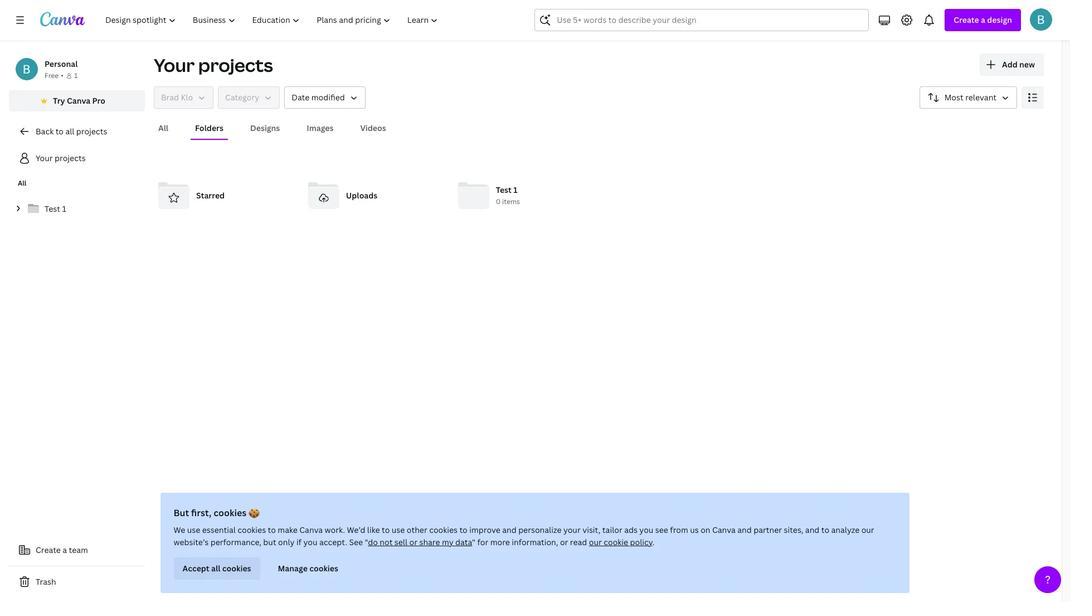 Task type: vqa. For each thing, say whether or not it's contained in the screenshot.
Try "remove background" or "brand kit" search box on the top of page
no



Task type: locate. For each thing, give the bounding box(es) containing it.
0 horizontal spatial all
[[18, 178, 26, 188]]

all right accept
[[212, 563, 221, 574]]

0 horizontal spatial create
[[36, 545, 61, 555]]

create left team
[[36, 545, 61, 555]]

1 up the items
[[514, 185, 518, 195]]

0 horizontal spatial your
[[36, 153, 53, 163]]

accept.
[[320, 537, 348, 548]]

work.
[[325, 525, 345, 535]]

1 vertical spatial test
[[45, 204, 60, 214]]

designs
[[250, 123, 280, 133]]

share
[[420, 537, 441, 548]]

design
[[988, 14, 1013, 25]]

our down visit,
[[590, 537, 602, 548]]

top level navigation element
[[98, 9, 448, 31]]

🍪
[[249, 507, 260, 519]]

3 and from the left
[[806, 525, 820, 535]]

trash
[[36, 577, 56, 587]]

2 vertical spatial 1
[[62, 204, 66, 214]]

accept all cookies button
[[174, 558, 260, 580]]

improve
[[470, 525, 501, 535]]

.
[[653, 537, 655, 548]]

0 horizontal spatial a
[[63, 545, 67, 555]]

us
[[691, 525, 699, 535]]

manage cookies
[[278, 563, 339, 574]]

only
[[279, 537, 295, 548]]

0 horizontal spatial your projects
[[36, 153, 86, 163]]

free •
[[45, 71, 64, 80]]

cookies down performance,
[[223, 563, 251, 574]]

1 horizontal spatial our
[[862, 525, 875, 535]]

if
[[297, 537, 302, 548]]

all
[[65, 126, 74, 137], [212, 563, 221, 574]]

1 horizontal spatial canva
[[300, 525, 323, 535]]

to
[[56, 126, 64, 137], [268, 525, 276, 535], [382, 525, 390, 535], [460, 525, 468, 535], [822, 525, 830, 535]]

0 vertical spatial all
[[158, 123, 168, 133]]

visit,
[[583, 525, 601, 535]]

add new button
[[980, 54, 1044, 76]]

starred link
[[154, 176, 295, 216]]

see
[[350, 537, 363, 548]]

create inside create a design dropdown button
[[954, 14, 980, 25]]

0 vertical spatial test
[[496, 185, 512, 195]]

0 vertical spatial you
[[640, 525, 654, 535]]

1 horizontal spatial use
[[392, 525, 405, 535]]

Owner button
[[154, 86, 214, 109]]

0 vertical spatial create
[[954, 14, 980, 25]]

" right "see"
[[365, 537, 368, 548]]

1 for test 1
[[62, 204, 66, 214]]

1 horizontal spatial all
[[158, 123, 168, 133]]

2 horizontal spatial and
[[806, 525, 820, 535]]

use up the website's
[[188, 525, 201, 535]]

or left read
[[561, 537, 569, 548]]

None search field
[[535, 9, 869, 31]]

1 horizontal spatial your projects
[[154, 53, 273, 77]]

create for create a team
[[36, 545, 61, 555]]

your projects
[[154, 53, 273, 77], [36, 153, 86, 163]]

2 and from the left
[[738, 525, 752, 535]]

a inside button
[[63, 545, 67, 555]]

relevant
[[966, 92, 997, 103]]

1 vertical spatial 1
[[514, 185, 518, 195]]

use
[[188, 525, 201, 535], [392, 525, 405, 535]]

or right sell
[[410, 537, 418, 548]]

pro
[[92, 95, 105, 106]]

0 vertical spatial a
[[981, 14, 986, 25]]

read
[[571, 537, 588, 548]]

and left partner
[[738, 525, 752, 535]]

canva inside button
[[67, 95, 90, 106]]

1 horizontal spatial and
[[738, 525, 752, 535]]

create left design
[[954, 14, 980, 25]]

0 horizontal spatial test
[[45, 204, 60, 214]]

projects up category
[[198, 53, 273, 77]]

canva right the try
[[67, 95, 90, 106]]

your up the brad klo
[[154, 53, 195, 77]]

1 " from the left
[[365, 537, 368, 548]]

try
[[53, 95, 65, 106]]

1 right •
[[74, 71, 78, 80]]

1 horizontal spatial or
[[561, 537, 569, 548]]

1 inside 'test 1 0 items'
[[514, 185, 518, 195]]

your projects down 'back to all projects'
[[36, 153, 86, 163]]

1 vertical spatial all
[[18, 178, 26, 188]]

0 horizontal spatial "
[[365, 537, 368, 548]]

to right like
[[382, 525, 390, 535]]

you right if
[[304, 537, 318, 548]]

0 horizontal spatial all
[[65, 126, 74, 137]]

team
[[69, 545, 88, 555]]

to up but
[[268, 525, 276, 535]]

performance,
[[211, 537, 262, 548]]

cookies
[[214, 507, 247, 519], [238, 525, 266, 535], [430, 525, 458, 535], [223, 563, 251, 574], [310, 563, 339, 574]]

back
[[36, 126, 54, 137]]

•
[[61, 71, 64, 80]]

date
[[292, 92, 310, 103]]

our right analyze
[[862, 525, 875, 535]]

1 vertical spatial your projects
[[36, 153, 86, 163]]

0 horizontal spatial our
[[590, 537, 602, 548]]

your down back
[[36, 153, 53, 163]]

0 vertical spatial 1
[[74, 71, 78, 80]]

free
[[45, 71, 59, 80]]

0 horizontal spatial use
[[188, 525, 201, 535]]

but
[[264, 537, 277, 548]]

you
[[640, 525, 654, 535], [304, 537, 318, 548]]

create inside create a team button
[[36, 545, 61, 555]]

projects up your projects link
[[76, 126, 107, 137]]

or
[[410, 537, 418, 548], [561, 537, 569, 548]]

back to all projects link
[[9, 120, 145, 143]]

and right sites, on the bottom of the page
[[806, 525, 820, 535]]

1 vertical spatial all
[[212, 563, 221, 574]]

0 vertical spatial our
[[862, 525, 875, 535]]

1 horizontal spatial your
[[154, 53, 195, 77]]

0 horizontal spatial 1
[[62, 204, 66, 214]]

your
[[154, 53, 195, 77], [36, 153, 53, 163]]

0 horizontal spatial or
[[410, 537, 418, 548]]

images button
[[302, 118, 338, 139]]

and up do not sell or share my data " for more information, or read our cookie policy . in the bottom of the page
[[503, 525, 517, 535]]

a
[[981, 14, 986, 25], [63, 545, 67, 555]]

personal
[[45, 59, 78, 69]]

your projects up klo at left
[[154, 53, 273, 77]]

create a design button
[[945, 9, 1021, 31]]

a left design
[[981, 14, 986, 25]]

to up the data
[[460, 525, 468, 535]]

1 down your projects link
[[62, 204, 66, 214]]

try canva pro button
[[9, 90, 145, 112]]

1 horizontal spatial test
[[496, 185, 512, 195]]

1
[[74, 71, 78, 80], [514, 185, 518, 195], [62, 204, 66, 214]]

all
[[158, 123, 168, 133], [18, 178, 26, 188]]

videos
[[360, 123, 386, 133]]

all inside 'link'
[[65, 126, 74, 137]]

1 vertical spatial your
[[36, 153, 53, 163]]

canva
[[67, 95, 90, 106], [300, 525, 323, 535], [713, 525, 736, 535]]

but first, cookies 🍪 dialog
[[161, 493, 910, 593]]

projects
[[198, 53, 273, 77], [76, 126, 107, 137], [55, 153, 86, 163]]

uploads
[[346, 190, 378, 201]]

1 vertical spatial create
[[36, 545, 61, 555]]

canva right on
[[713, 525, 736, 535]]

videos button
[[356, 118, 391, 139]]

a for design
[[981, 14, 986, 25]]

brad klo
[[161, 92, 193, 103]]

1 vertical spatial projects
[[76, 126, 107, 137]]

use up sell
[[392, 525, 405, 535]]

manage cookies button
[[269, 558, 348, 580]]

all right back
[[65, 126, 74, 137]]

your inside your projects link
[[36, 153, 53, 163]]

test for test 1 0 items
[[496, 185, 512, 195]]

make
[[278, 525, 298, 535]]

1 horizontal spatial all
[[212, 563, 221, 574]]

" left for
[[473, 537, 476, 548]]

0 horizontal spatial and
[[503, 525, 517, 535]]

0 vertical spatial your projects
[[154, 53, 273, 77]]

projects down 'back to all projects'
[[55, 153, 86, 163]]

a left team
[[63, 545, 67, 555]]

0 horizontal spatial you
[[304, 537, 318, 548]]

2 horizontal spatial 1
[[514, 185, 518, 195]]

1 vertical spatial a
[[63, 545, 67, 555]]

category
[[225, 92, 259, 103]]

brad klo image
[[1030, 8, 1053, 31]]

analyze
[[832, 525, 860, 535]]

all inside button
[[158, 123, 168, 133]]

canva up if
[[300, 525, 323, 535]]

test
[[496, 185, 512, 195], [45, 204, 60, 214]]

1 horizontal spatial create
[[954, 14, 980, 25]]

0 vertical spatial your
[[154, 53, 195, 77]]

to left analyze
[[822, 525, 830, 535]]

like
[[368, 525, 380, 535]]

our inside we use essential cookies to make canva work. we'd like to use other cookies to improve and personalize your visit, tailor ads you see from us on canva and partner sites, and to analyze our website's performance, but only if you accept. see "
[[862, 525, 875, 535]]

to right back
[[56, 126, 64, 137]]

0 vertical spatial all
[[65, 126, 74, 137]]

from
[[671, 525, 689, 535]]

trash link
[[9, 571, 145, 593]]

2 use from the left
[[392, 525, 405, 535]]

0 horizontal spatial canva
[[67, 95, 90, 106]]

1 horizontal spatial "
[[473, 537, 476, 548]]

test inside 'test 1 0 items'
[[496, 185, 512, 195]]

1 horizontal spatial a
[[981, 14, 986, 25]]

a inside dropdown button
[[981, 14, 986, 25]]

try canva pro
[[53, 95, 105, 106]]

you up policy
[[640, 525, 654, 535]]



Task type: describe. For each thing, give the bounding box(es) containing it.
images
[[307, 123, 334, 133]]

ads
[[625, 525, 638, 535]]

1 vertical spatial you
[[304, 537, 318, 548]]

do not sell or share my data " for more information, or read our cookie policy .
[[368, 537, 655, 548]]

test 1
[[45, 204, 66, 214]]

on
[[701, 525, 711, 535]]

test 1 0 items
[[496, 185, 520, 207]]

back to all projects
[[36, 126, 107, 137]]

0
[[496, 197, 501, 207]]

tailor
[[603, 525, 623, 535]]

not
[[380, 537, 393, 548]]

" inside we use essential cookies to make canva work. we'd like to use other cookies to improve and personalize your visit, tailor ads you see from us on canva and partner sites, and to analyze our website's performance, but only if you accept. see "
[[365, 537, 368, 548]]

we'd
[[347, 525, 366, 535]]

designs button
[[246, 118, 285, 139]]

brad
[[161, 92, 179, 103]]

accept all cookies
[[183, 563, 251, 574]]

cookie
[[604, 537, 629, 548]]

most
[[945, 92, 964, 103]]

my
[[442, 537, 454, 548]]

manage
[[278, 563, 308, 574]]

information,
[[512, 537, 559, 548]]

see
[[656, 525, 669, 535]]

Category button
[[218, 86, 280, 109]]

to inside 'link'
[[56, 126, 64, 137]]

folders
[[195, 123, 224, 133]]

items
[[502, 197, 520, 207]]

add new
[[1003, 59, 1035, 70]]

we
[[174, 525, 186, 535]]

starred
[[196, 190, 225, 201]]

2 horizontal spatial canva
[[713, 525, 736, 535]]

website's
[[174, 537, 209, 548]]

new
[[1020, 59, 1035, 70]]

most relevant
[[945, 92, 997, 103]]

data
[[456, 537, 473, 548]]

sites,
[[785, 525, 804, 535]]

cookies down the accept.
[[310, 563, 339, 574]]

1 use from the left
[[188, 525, 201, 535]]

uploads link
[[304, 176, 445, 216]]

sell
[[395, 537, 408, 548]]

add
[[1003, 59, 1018, 70]]

cookies up my
[[430, 525, 458, 535]]

partner
[[754, 525, 783, 535]]

1 for test 1 0 items
[[514, 185, 518, 195]]

other
[[407, 525, 428, 535]]

cookies down 🍪
[[238, 525, 266, 535]]

personalize
[[519, 525, 562, 535]]

your
[[564, 525, 581, 535]]

all inside button
[[212, 563, 221, 574]]

policy
[[631, 537, 653, 548]]

2 vertical spatial projects
[[55, 153, 86, 163]]

create a team button
[[9, 539, 145, 561]]

Sort by button
[[920, 86, 1018, 109]]

klo
[[181, 92, 193, 103]]

1 vertical spatial our
[[590, 537, 602, 548]]

our cookie policy link
[[590, 537, 653, 548]]

we use essential cookies to make canva work. we'd like to use other cookies to improve and personalize your visit, tailor ads you see from us on canva and partner sites, and to analyze our website's performance, but only if you accept. see "
[[174, 525, 875, 548]]

1 horizontal spatial you
[[640, 525, 654, 535]]

1 and from the left
[[503, 525, 517, 535]]

0 vertical spatial projects
[[198, 53, 273, 77]]

do not sell or share my data link
[[368, 537, 473, 548]]

first,
[[192, 507, 212, 519]]

more
[[491, 537, 510, 548]]

create for create a design
[[954, 14, 980, 25]]

all button
[[154, 118, 173, 139]]

essential
[[203, 525, 236, 535]]

test for test 1
[[45, 204, 60, 214]]

1 horizontal spatial 1
[[74, 71, 78, 80]]

2 " from the left
[[473, 537, 476, 548]]

but
[[174, 507, 189, 519]]

2 or from the left
[[561, 537, 569, 548]]

folders button
[[191, 118, 228, 139]]

cookies up essential
[[214, 507, 247, 519]]

create a team
[[36, 545, 88, 555]]

your projects link
[[9, 147, 145, 170]]

Search search field
[[557, 9, 847, 31]]

Date modified button
[[285, 86, 366, 109]]

a for team
[[63, 545, 67, 555]]

date modified
[[292, 92, 345, 103]]

modified
[[312, 92, 345, 103]]

test 1 link
[[9, 197, 145, 221]]

do
[[368, 537, 378, 548]]

1 or from the left
[[410, 537, 418, 548]]

accept
[[183, 563, 210, 574]]

for
[[478, 537, 489, 548]]

projects inside 'link'
[[76, 126, 107, 137]]



